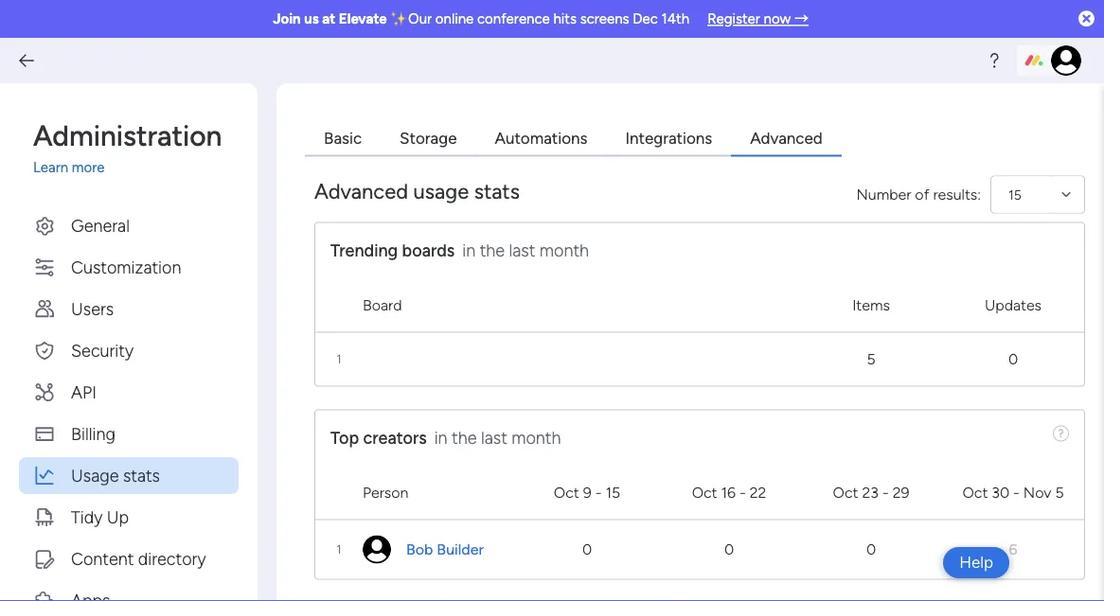 Task type: vqa. For each thing, say whether or not it's contained in the screenshot.


Task type: locate. For each thing, give the bounding box(es) containing it.
1 horizontal spatial in
[[462, 241, 476, 261]]

1 for trending boards
[[337, 352, 342, 367]]

14th
[[662, 10, 690, 27]]

online
[[436, 10, 474, 27]]

bob
[[406, 541, 433, 559]]

0
[[1009, 350, 1018, 368], [582, 541, 592, 559], [725, 541, 734, 559], [867, 541, 876, 559]]

15 right 9
[[606, 484, 621, 502]]

last
[[509, 241, 535, 261], [481, 428, 508, 449]]

1 vertical spatial the
[[452, 428, 477, 449]]

1 vertical spatial in
[[434, 428, 448, 449]]

oct left 16
[[692, 484, 718, 502]]

in right boards
[[462, 241, 476, 261]]

in for creators
[[434, 428, 448, 449]]

back to workspace image
[[17, 51, 36, 70]]

- for oct 30
[[1014, 484, 1020, 502]]

- right 30
[[1014, 484, 1020, 502]]

2 - from the left
[[740, 484, 746, 502]]

in right creators
[[434, 428, 448, 449]]

usage
[[71, 465, 119, 485]]

1 up top
[[337, 352, 342, 367]]

1 vertical spatial advanced
[[314, 179, 408, 204]]

advanced link
[[731, 121, 842, 157]]

- for oct 23
[[883, 484, 889, 502]]

up
[[107, 507, 129, 527]]

stats down billing button
[[123, 465, 160, 485]]

0 vertical spatial 15
[[1009, 187, 1022, 203]]

help image
[[985, 51, 1004, 70]]

0 horizontal spatial 5
[[867, 350, 876, 368]]

0 horizontal spatial the
[[452, 428, 477, 449]]

users button
[[19, 290, 239, 327]]

1 vertical spatial 15
[[606, 484, 621, 502]]

1 horizontal spatial last
[[509, 241, 535, 261]]

1 1 from the top
[[337, 352, 342, 367]]

help
[[960, 553, 994, 573]]

- right 9
[[596, 484, 602, 502]]

3 - from the left
[[883, 484, 889, 502]]

users
[[71, 298, 114, 319]]

results:
[[933, 186, 981, 204]]

1 horizontal spatial 5
[[1056, 484, 1064, 502]]

1 left bob
[[337, 542, 342, 557]]

advanced
[[750, 128, 823, 148], [314, 179, 408, 204]]

advanced usage stats
[[314, 179, 520, 204]]

0 horizontal spatial stats
[[123, 465, 160, 485]]

now
[[764, 10, 791, 27]]

2 oct from the left
[[692, 484, 718, 502]]

content directory button
[[19, 540, 239, 577]]

stats inside usage stats 'button'
[[123, 465, 160, 485]]

tidy up
[[71, 507, 129, 527]]

oct left 9
[[554, 484, 579, 502]]

0 horizontal spatial advanced
[[314, 179, 408, 204]]

?
[[1058, 427, 1064, 440]]

0 vertical spatial last
[[509, 241, 535, 261]]

- right 23
[[883, 484, 889, 502]]

1 vertical spatial month
[[512, 428, 561, 449]]

-
[[596, 484, 602, 502], [740, 484, 746, 502], [883, 484, 889, 502], [1014, 484, 1020, 502]]

administration learn more
[[33, 118, 222, 176]]

4 oct from the left
[[963, 484, 988, 502]]

5 down items at right
[[867, 350, 876, 368]]

at
[[322, 10, 336, 27]]

automations link
[[476, 121, 607, 157]]

4 - from the left
[[1014, 484, 1020, 502]]

1 - from the left
[[596, 484, 602, 502]]

oct
[[554, 484, 579, 502], [692, 484, 718, 502], [833, 484, 859, 502], [963, 484, 988, 502]]

stats right usage
[[474, 179, 520, 204]]

0 vertical spatial 5
[[867, 350, 876, 368]]

oct for oct 23
[[833, 484, 859, 502]]

0 down oct 9 - 15 on the right bottom
[[582, 541, 592, 559]]

- right 16
[[740, 484, 746, 502]]

0 vertical spatial in
[[462, 241, 476, 261]]

0 vertical spatial stats
[[474, 179, 520, 204]]

month
[[540, 241, 589, 261], [512, 428, 561, 449]]

dec
[[633, 10, 658, 27]]

more
[[72, 159, 105, 176]]

→
[[795, 10, 809, 27]]

number
[[857, 186, 912, 204]]

0 vertical spatial the
[[480, 241, 505, 261]]

22
[[750, 484, 767, 502]]

general button
[[19, 207, 239, 244]]

help button
[[944, 547, 1010, 579]]

the for boards
[[480, 241, 505, 261]]

oct for oct 9
[[554, 484, 579, 502]]

boards
[[402, 241, 455, 261]]

15
[[1009, 187, 1022, 203], [606, 484, 621, 502]]

15 right results:
[[1009, 187, 1022, 203]]

30
[[992, 484, 1010, 502]]

29
[[893, 484, 910, 502]]

✨
[[391, 10, 405, 27]]

stats
[[474, 179, 520, 204], [123, 465, 160, 485]]

register now → link
[[708, 10, 809, 27]]

23
[[862, 484, 879, 502]]

in
[[462, 241, 476, 261], [434, 428, 448, 449]]

2 1 from the top
[[337, 542, 342, 557]]

number of results:
[[857, 186, 981, 204]]

0 down the oct 23 - 29
[[867, 541, 876, 559]]

advanced for advanced
[[750, 128, 823, 148]]

0 horizontal spatial last
[[481, 428, 508, 449]]

- for oct 16
[[740, 484, 746, 502]]

learn more link
[[33, 157, 239, 179]]

1 vertical spatial 1
[[337, 542, 342, 557]]

the right boards
[[480, 241, 505, 261]]

register now →
[[708, 10, 809, 27]]

0 vertical spatial advanced
[[750, 128, 823, 148]]

0 vertical spatial 1
[[337, 352, 342, 367]]

5
[[867, 350, 876, 368], [1056, 484, 1064, 502]]

1 horizontal spatial advanced
[[750, 128, 823, 148]]

bob builder
[[406, 541, 484, 559]]

oct left 30
[[963, 484, 988, 502]]

0 vertical spatial month
[[540, 241, 589, 261]]

1 horizontal spatial the
[[480, 241, 505, 261]]

1 vertical spatial stats
[[123, 465, 160, 485]]

usage stats button
[[19, 457, 239, 494]]

1 for top creators
[[337, 542, 342, 557]]

the right creators
[[452, 428, 477, 449]]

1 vertical spatial 5
[[1056, 484, 1064, 502]]

automations
[[495, 128, 588, 148]]

the
[[480, 241, 505, 261], [452, 428, 477, 449]]

1 oct from the left
[[554, 484, 579, 502]]

5 right nov
[[1056, 484, 1064, 502]]

learn
[[33, 159, 68, 176]]

join
[[273, 10, 301, 27]]

0 horizontal spatial 15
[[606, 484, 621, 502]]

3 oct from the left
[[833, 484, 859, 502]]

1
[[337, 352, 342, 367], [337, 542, 342, 557]]

0 horizontal spatial in
[[434, 428, 448, 449]]

oct left 23
[[833, 484, 859, 502]]

1 vertical spatial last
[[481, 428, 508, 449]]



Task type: describe. For each thing, give the bounding box(es) containing it.
creators
[[363, 428, 427, 449]]

the for creators
[[452, 428, 477, 449]]

advanced for advanced usage stats
[[314, 179, 408, 204]]

bob builder image
[[1051, 45, 1082, 76]]

security button
[[19, 332, 239, 369]]

integrations
[[626, 128, 713, 148]]

oct 16 - 22
[[692, 484, 767, 502]]

api
[[71, 382, 97, 402]]

6
[[1009, 541, 1018, 559]]

person
[[363, 484, 409, 502]]

tidy up button
[[19, 499, 239, 536]]

billing button
[[19, 415, 239, 452]]

security
[[71, 340, 134, 360]]

general
[[71, 215, 130, 235]]

top creators in the last month
[[331, 428, 561, 449]]

month for trending boards in the last month
[[540, 241, 589, 261]]

oct for oct 16
[[692, 484, 718, 502]]

api button
[[19, 374, 239, 411]]

month for top creators in the last month
[[512, 428, 561, 449]]

our
[[408, 10, 432, 27]]

oct for oct 30
[[963, 484, 988, 502]]

storage
[[400, 128, 457, 148]]

screens
[[580, 10, 629, 27]]

hits
[[554, 10, 577, 27]]

register
[[708, 10, 760, 27]]

join us at elevate ✨ our online conference hits screens dec 14th
[[273, 10, 690, 27]]

integrations link
[[607, 121, 731, 157]]

top
[[331, 428, 359, 449]]

oct 9 - 15
[[554, 484, 621, 502]]

nov
[[1024, 484, 1052, 502]]

updates
[[985, 296, 1042, 314]]

trending boards in the last month
[[331, 241, 589, 261]]

0 down oct 16 - 22
[[725, 541, 734, 559]]

administration
[[33, 118, 222, 153]]

- for oct 9
[[596, 484, 602, 502]]

of
[[915, 186, 930, 204]]

customization
[[71, 257, 181, 277]]

builder
[[437, 541, 484, 559]]

board
[[363, 296, 402, 314]]

billing
[[71, 423, 115, 444]]

trending
[[331, 241, 398, 261]]

1 horizontal spatial 15
[[1009, 187, 1022, 203]]

usage
[[413, 179, 469, 204]]

9
[[583, 484, 592, 502]]

customization button
[[19, 249, 239, 286]]

tidy
[[71, 507, 103, 527]]

basic link
[[305, 121, 381, 157]]

oct 30 - nov 5
[[963, 484, 1064, 502]]

1 horizontal spatial stats
[[474, 179, 520, 204]]

storage link
[[381, 121, 476, 157]]

in for boards
[[462, 241, 476, 261]]

last for trending boards in the last month
[[509, 241, 535, 261]]

content directory
[[71, 548, 206, 569]]

conference
[[477, 10, 550, 27]]

items
[[853, 296, 890, 314]]

elevate
[[339, 10, 387, 27]]

us
[[304, 10, 319, 27]]

content
[[71, 548, 134, 569]]

last for top creators in the last month
[[481, 428, 508, 449]]

oct 23 - 29
[[833, 484, 910, 502]]

16
[[721, 484, 736, 502]]

usage stats
[[71, 465, 160, 485]]

bob builder link
[[406, 538, 516, 561]]

basic
[[324, 128, 362, 148]]

0 down "updates"
[[1009, 350, 1018, 368]]

directory
[[138, 548, 206, 569]]



